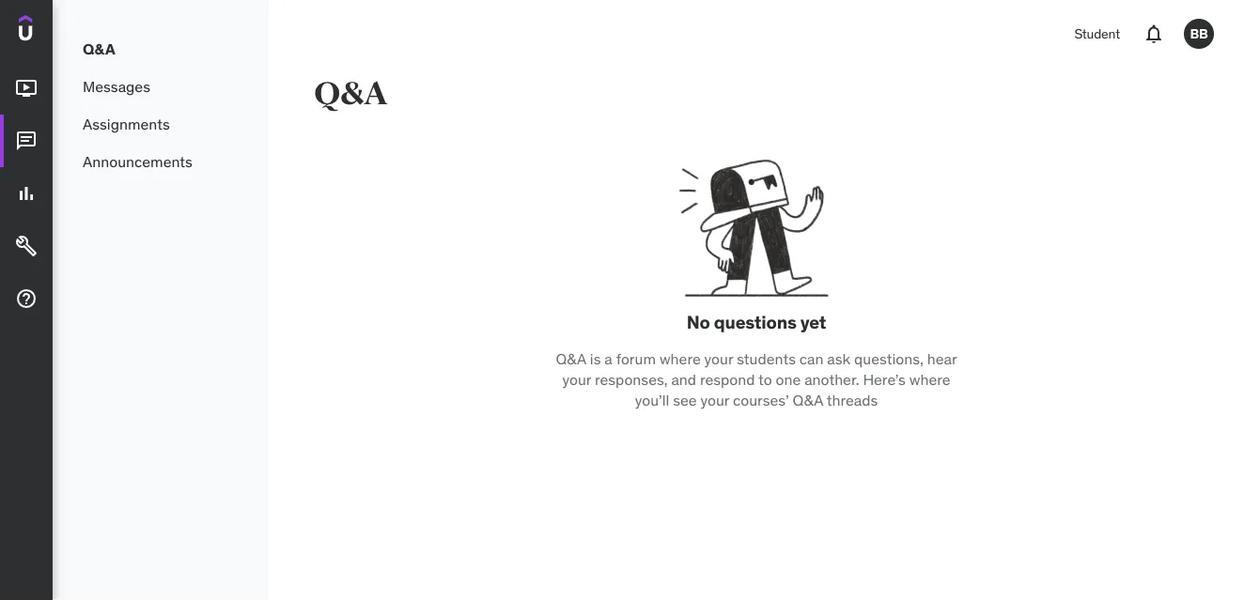 Task type: locate. For each thing, give the bounding box(es) containing it.
where
[[660, 349, 701, 368], [910, 370, 951, 389]]

0 horizontal spatial where
[[660, 349, 701, 368]]

here's
[[863, 370, 906, 389]]

hear
[[928, 349, 958, 368]]

where down hear
[[910, 370, 951, 389]]

questions
[[714, 311, 797, 334]]

courses'
[[733, 391, 789, 410]]

is
[[590, 349, 601, 368]]

q&a
[[83, 39, 115, 58], [314, 74, 387, 113], [556, 349, 587, 368], [793, 391, 824, 410]]

your
[[705, 349, 734, 368], [563, 370, 591, 389], [701, 391, 730, 410]]

4 medium image from the top
[[15, 235, 38, 258]]

q&a link
[[53, 30, 269, 68]]

no
[[687, 311, 710, 334]]

ask
[[828, 349, 851, 368]]

0 vertical spatial where
[[660, 349, 701, 368]]

one
[[776, 370, 801, 389]]

3 medium image from the top
[[15, 183, 38, 205]]

to
[[759, 370, 772, 389]]

student
[[1075, 25, 1121, 42]]

your down "respond"
[[701, 391, 730, 410]]

assignments link
[[53, 105, 269, 143]]

questions,
[[855, 349, 924, 368]]

2 medium image from the top
[[15, 130, 38, 152]]

q&a is a forum where your students can ask questions, hear your responses, and respond to one another. here's where you'll see your courses' q&a threads
[[556, 349, 958, 410]]

1 horizontal spatial where
[[910, 370, 951, 389]]

2 vertical spatial your
[[701, 391, 730, 410]]

yet
[[801, 311, 826, 334]]

your down is
[[563, 370, 591, 389]]

you'll
[[635, 391, 670, 410]]

assignments
[[83, 114, 170, 133]]

no questions yet
[[687, 311, 826, 334]]

where up and
[[660, 349, 701, 368]]

student link
[[1064, 11, 1132, 56]]

medium image
[[15, 77, 38, 100], [15, 130, 38, 152], [15, 183, 38, 205], [15, 235, 38, 258]]

notifications image
[[1143, 23, 1166, 45]]

responses,
[[595, 370, 668, 389]]

students
[[737, 349, 796, 368]]

and
[[672, 370, 697, 389]]

announcements
[[83, 152, 193, 171]]

udemy image
[[19, 15, 104, 47]]

your up "respond"
[[705, 349, 734, 368]]

1 vertical spatial where
[[910, 370, 951, 389]]

a
[[605, 349, 613, 368]]



Task type: describe. For each thing, give the bounding box(es) containing it.
threads
[[827, 391, 878, 410]]

see
[[673, 391, 697, 410]]

can
[[800, 349, 824, 368]]

0 vertical spatial your
[[705, 349, 734, 368]]

1 medium image from the top
[[15, 77, 38, 100]]

bb link
[[1177, 11, 1222, 56]]

another.
[[805, 370, 860, 389]]

medium image
[[15, 288, 38, 310]]

messages
[[83, 76, 150, 96]]

respond
[[700, 370, 755, 389]]

1 vertical spatial your
[[563, 370, 591, 389]]

bb
[[1191, 25, 1209, 42]]

messages link
[[53, 68, 269, 105]]

forum
[[616, 349, 656, 368]]

announcements link
[[53, 143, 269, 180]]



Task type: vqa. For each thing, say whether or not it's contained in the screenshot.
respond
yes



